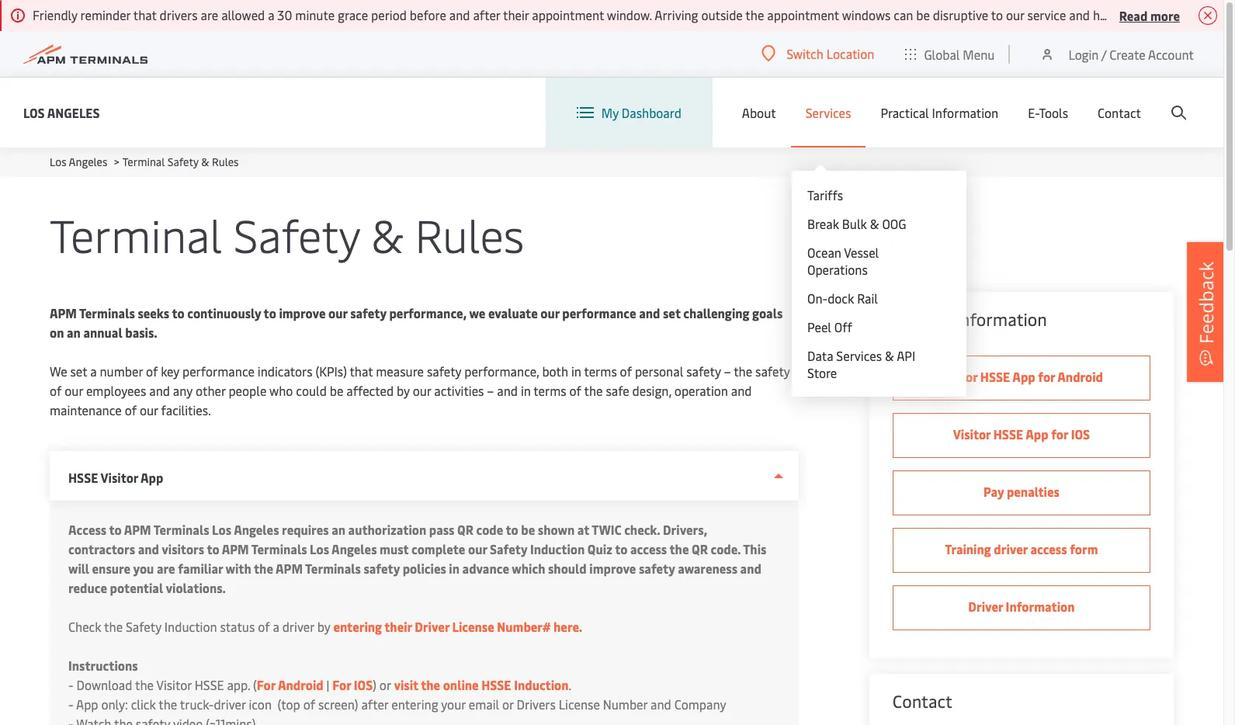 Task type: vqa. For each thing, say whether or not it's contained in the screenshot.
the Company
yes



Task type: describe. For each thing, give the bounding box(es) containing it.
complete
[[411, 540, 465, 558]]

that inside we set a number of key performance indicators (kpis) that measure safety performance, both in terms of personal safety – the safety of our employees and any other people who could be affected by our activities – and in terms of the safe design, operation and maintenance of our facilities.
[[350, 363, 373, 380]]

service
[[1028, 6, 1066, 23]]

/
[[1102, 45, 1107, 63]]

0 horizontal spatial that
[[133, 6, 157, 23]]

access inside access to apm terminals los angeles requires an authorization pass qr code to be shown at twic check. drivers, contractors and visitors to apm terminals los angeles must complete our safety induction quiz to access the qr code. this will ensure you are familiar with the apm terminals safety policies in advance which should improve safety awareness and reduce potential violations.
[[630, 540, 667, 558]]

30
[[277, 6, 292, 23]]

hsse visitor app element
[[50, 501, 799, 725]]

our up (kpis)
[[328, 304, 348, 321]]

check
[[68, 618, 101, 635]]

personal
[[635, 363, 684, 380]]

of down we
[[50, 382, 62, 399]]

we
[[469, 304, 486, 321]]

tools
[[1039, 104, 1068, 121]]

1 vertical spatial terminal
[[50, 203, 222, 265]]

and left have
[[1069, 6, 1090, 23]]

shown
[[538, 521, 575, 538]]

visitor inside instructions - download the visitor hsse app. ( for android | for ios ) or visit the online hsse induction . - app only: click the truck-driver icon  (top of screen) after entering your email or drivers license number and company
[[156, 676, 192, 693]]

account
[[1148, 45, 1194, 63]]

to up familiar
[[207, 540, 219, 558]]

and inside instructions - download the visitor hsse app. ( for android | for ios ) or visit the online hsse induction . - app only: click the truck-driver icon  (top of screen) after entering your email or drivers license number and company
[[651, 696, 671, 713]]

penalties
[[1007, 483, 1060, 500]]

break bulk & oog link
[[807, 215, 920, 232]]

safety up "activities"
[[427, 363, 462, 380]]

hsse up truck-
[[195, 676, 224, 693]]

the right outside
[[746, 6, 764, 23]]

0 vertical spatial on
[[1220, 6, 1234, 23]]

the down 'drivers,'
[[670, 540, 689, 558]]

are inside access to apm terminals los angeles requires an authorization pass qr code to be shown at twic check. drivers, contractors and visitors to apm terminals los angeles must complete our safety induction quiz to access the qr code. this will ensure you are familiar with the apm terminals safety policies in advance which should improve safety awareness and reduce potential violations.
[[157, 560, 175, 577]]

on inside apm terminals seeks to continuously to improve our safety performance, we evaluate our performance and set challenging goals on an annual basis.
[[50, 324, 64, 341]]

pay
[[984, 483, 1004, 500]]

1 vertical spatial los angeles link
[[50, 155, 107, 169]]

on-dock rail link
[[807, 290, 920, 307]]

of up safe
[[620, 363, 632, 380]]

peel off
[[807, 318, 852, 335]]

set inside we set a number of key performance indicators (kpis) that measure safety performance, both in terms of personal safety – the safety of our employees and any other people who could be affected by our activities – and in terms of the safe design, operation and maintenance of our facilities.
[[70, 363, 87, 380]]

in inside access to apm terminals los angeles requires an authorization pass qr code to be shown at twic check. drivers, contractors and visitors to apm terminals los angeles must complete our safety induction quiz to access the qr code. this will ensure you are familiar with the apm terminals safety policies in advance which should improve safety awareness and reduce potential violations.
[[449, 560, 460, 577]]

2 - from the top
[[68, 696, 73, 713]]

for for ios
[[1051, 426, 1069, 443]]

facilities.
[[161, 401, 211, 419]]

information for driver information
[[1006, 598, 1075, 615]]

global menu button
[[890, 31, 1011, 77]]

and up you
[[138, 540, 159, 558]]

los angeles
[[23, 104, 100, 121]]

potential
[[110, 579, 163, 596]]

safe
[[606, 382, 630, 399]]

about button
[[742, 78, 776, 148]]

android inside instructions - download the visitor hsse app. ( for android | for ios ) or visit the online hsse induction . - app only: click the truck-driver icon  (top of screen) after entering your email or drivers license number and company
[[278, 676, 324, 693]]

will
[[68, 560, 89, 577]]

our left facilities.
[[140, 401, 158, 419]]

hsse visitor app
[[68, 469, 163, 486]]

2 horizontal spatial driver
[[994, 540, 1028, 558]]

safety up operation
[[687, 363, 721, 380]]

we set a number of key performance indicators (kpis) that measure safety performance, both in terms of personal safety – the safety of our employees and any other people who could be affected by our activities – and in terms of the safe design, operation and maintenance of our facilities.
[[50, 363, 790, 419]]

los angeles > terminal safety & rules
[[50, 155, 239, 169]]

on-dock rail
[[807, 290, 878, 307]]

|
[[327, 676, 329, 693]]

1 horizontal spatial in
[[521, 382, 531, 399]]

and right "activities"
[[497, 382, 518, 399]]

0 vertical spatial terminal
[[123, 155, 165, 169]]

performance, inside we set a number of key performance indicators (kpis) that measure safety performance, both in terms of personal safety – the safety of our employees and any other people who could be affected by our activities – and in terms of the safe design, operation and maintenance of our facilities.
[[465, 363, 539, 380]]

any
[[173, 382, 193, 399]]

both
[[542, 363, 568, 380]]

(top
[[278, 696, 300, 713]]

which
[[512, 560, 545, 577]]

hsse visitor app button
[[50, 451, 799, 501]]

company
[[674, 696, 726, 713]]

policies
[[403, 560, 446, 577]]

continuously
[[187, 304, 261, 321]]

safety down check.
[[639, 560, 675, 577]]

0 vertical spatial qr
[[457, 521, 474, 538]]

requires
[[282, 521, 329, 538]]

an inside access to apm terminals los angeles requires an authorization pass qr code to be shown at twic check. drivers, contractors and visitors to apm terminals los angeles must complete our safety induction quiz to access the qr code. this will ensure you are familiar with the apm terminals safety policies in advance which should improve safety awareness and reduce potential violations.
[[332, 521, 346, 538]]

)
[[373, 676, 377, 693]]

location
[[827, 45, 875, 62]]

1 vertical spatial or
[[502, 696, 514, 713]]

the right the visit
[[421, 676, 440, 693]]

my dashboard
[[602, 104, 682, 121]]

set inside apm terminals seeks to continuously to improve our safety performance, we evaluate our performance and set challenging goals on an annual basis.
[[663, 304, 681, 321]]

of inside instructions - download the visitor hsse app. ( for android | for ios ) or visit the online hsse induction . - app only: click the truck-driver icon  (top of screen) after entering your email or drivers license number and company
[[303, 696, 315, 713]]

could
[[296, 382, 327, 399]]

seeks
[[138, 304, 169, 321]]

bulk
[[842, 215, 867, 232]]

apm down requires
[[276, 560, 303, 577]]

to right code
[[506, 521, 518, 538]]

1 horizontal spatial after
[[473, 6, 500, 23]]

our right 'evaluate'
[[541, 304, 560, 321]]

of left safe
[[570, 382, 582, 399]]

an inside apm terminals seeks to continuously to improve our safety performance, we evaluate our performance and set challenging goals on an annual basis.
[[67, 324, 81, 341]]

1 vertical spatial –
[[487, 382, 494, 399]]

truck-
[[180, 696, 214, 713]]

reminder
[[80, 6, 131, 23]]

entering their driver license number# here. link
[[333, 618, 583, 635]]

tariffs link
[[807, 186, 920, 203]]

on-
[[807, 290, 828, 307]]

my
[[602, 104, 619, 121]]

window.
[[607, 6, 652, 23]]

.
[[569, 676, 572, 693]]

dock
[[828, 290, 854, 307]]

a for induction
[[273, 618, 279, 635]]

operations
[[807, 261, 868, 278]]

employees
[[86, 382, 146, 399]]

switch location button
[[762, 45, 875, 62]]

to right continuously
[[264, 304, 276, 321]]

1 appointment from the left
[[532, 6, 604, 23]]

my dashboard button
[[577, 78, 682, 148]]

visitor hsse app for android
[[940, 368, 1103, 385]]

related information
[[893, 307, 1047, 331]]

hsse inside "hsse visitor app" dropdown button
[[68, 469, 98, 486]]

data
[[807, 347, 833, 364]]

our inside access to apm terminals los angeles requires an authorization pass qr code to be shown at twic check. drivers, contractors and visitors to apm terminals los angeles must complete our safety induction quiz to access the qr code. this will ensure you are familiar with the apm terminals safety policies in advance which should improve safety awareness and reduce potential violations.
[[468, 540, 487, 558]]

0 horizontal spatial entering
[[333, 618, 382, 635]]

1 vertical spatial induction
[[164, 618, 217, 635]]

app for visitor hsse app for android
[[1013, 368, 1036, 385]]

switch
[[787, 45, 824, 62]]

peel off link
[[807, 318, 920, 335]]

induction inside access to apm terminals los angeles requires an authorization pass qr code to be shown at twic check. drivers, contractors and visitors to apm terminals los angeles must complete our safety induction quiz to access the qr code. this will ensure you are familiar with the apm terminals safety policies in advance which should improve safety awareness and reduce potential violations.
[[530, 540, 585, 558]]

oog
[[882, 215, 906, 232]]

(kpis)
[[316, 363, 347, 380]]

hsse inside visitor hsse app for ios link
[[994, 426, 1024, 443]]

safety inside access to apm terminals los angeles requires an authorization pass qr code to be shown at twic check. drivers, contractors and visitors to apm terminals los angeles must complete our safety induction quiz to access the qr code. this will ensure you are familiar with the apm terminals safety policies in advance which should improve safety awareness and reduce potential violations.
[[490, 540, 527, 558]]

1 horizontal spatial driver
[[968, 598, 1003, 615]]

login / create account link
[[1040, 31, 1194, 77]]

your
[[441, 696, 466, 713]]

visitor down the "related information"
[[940, 368, 978, 385]]

read more
[[1119, 7, 1180, 24]]

vessel
[[844, 244, 879, 261]]

visitors
[[162, 540, 204, 558]]

api
[[897, 347, 915, 364]]

our down measure
[[413, 382, 431, 399]]

code.
[[711, 540, 741, 558]]

visit
[[394, 676, 418, 693]]

this
[[743, 540, 767, 558]]

other
[[196, 382, 226, 399]]

1 vertical spatial rules
[[415, 203, 524, 265]]

their inside hsse visitor app element
[[385, 618, 412, 635]]

safety inside apm terminals seeks to continuously to improve our safety performance, we evaluate our performance and set challenging goals on an annual basis.
[[350, 304, 387, 321]]

contact button
[[1098, 78, 1141, 148]]

here.
[[554, 618, 583, 635]]

1 horizontal spatial their
[[503, 6, 529, 23]]

license inside instructions - download the visitor hsse app. ( for android | for ios ) or visit the online hsse induction . - app only: click the truck-driver icon  (top of screen) after entering your email or drivers license number and company
[[559, 696, 600, 713]]

and down this
[[740, 560, 762, 577]]

for ios link
[[333, 676, 373, 693]]

feedback
[[1193, 262, 1219, 344]]

android inside visitor hsse app for android link
[[1058, 368, 1103, 385]]

0 horizontal spatial contact
[[893, 690, 953, 713]]

practical
[[881, 104, 929, 121]]

can
[[894, 6, 913, 23]]

login / create account
[[1069, 45, 1194, 63]]

training driver access form link
[[893, 528, 1151, 573]]

ensure
[[92, 560, 131, 577]]

hsse up email
[[482, 676, 511, 693]]



Task type: locate. For each thing, give the bounding box(es) containing it.
information down training driver access form link
[[1006, 598, 1075, 615]]

safety
[[167, 155, 199, 169], [234, 203, 360, 265], [490, 540, 527, 558], [126, 618, 161, 635]]

2 vertical spatial induction
[[514, 676, 569, 693]]

- left only:
[[68, 696, 73, 713]]

1 horizontal spatial appointment
[[767, 6, 839, 23]]

reduce
[[68, 579, 107, 596]]

1 horizontal spatial by
[[397, 382, 410, 399]]

0 vertical spatial –
[[724, 363, 731, 380]]

apm up we
[[50, 304, 77, 321]]

training
[[945, 540, 991, 558]]

0 horizontal spatial be
[[330, 382, 343, 399]]

by inside hsse visitor app element
[[317, 618, 330, 635]]

entering inside instructions - download the visitor hsse app. ( for android | for ios ) or visit the online hsse induction . - app only: click the truck-driver icon  (top of screen) after entering your email or drivers license number and company
[[392, 696, 438, 713]]

1 vertical spatial driver
[[415, 618, 450, 635]]

data services & api store
[[807, 347, 915, 381]]

terminal down los angeles > terminal safety & rules
[[50, 203, 222, 265]]

entering down the visit
[[392, 696, 438, 713]]

be inside we set a number of key performance indicators (kpis) that measure safety performance, both in terms of personal safety – the safety of our employees and any other people who could be affected by our activities – and in terms of the safe design, operation and maintenance of our facilities.
[[330, 382, 343, 399]]

1 vertical spatial entering
[[392, 696, 438, 713]]

indicators
[[258, 363, 313, 380]]

drivers
[[160, 6, 198, 23]]

2 horizontal spatial be
[[916, 6, 930, 23]]

2 vertical spatial information
[[1006, 598, 1075, 615]]

to right disruptive
[[991, 6, 1003, 23]]

1 access from the left
[[630, 540, 667, 558]]

access down check.
[[630, 540, 667, 558]]

hsse down the "related information"
[[981, 368, 1010, 385]]

set left challenging
[[663, 304, 681, 321]]

0 vertical spatial performance,
[[389, 304, 467, 321]]

are right drivers
[[201, 6, 218, 23]]

in down complete
[[449, 560, 460, 577]]

app for hsse visitor app
[[141, 469, 163, 486]]

improve up indicators
[[279, 304, 326, 321]]

key
[[161, 363, 179, 380]]

for up visitor hsse app for ios
[[1038, 368, 1055, 385]]

app inside instructions - download the visitor hsse app. ( for android | for ios ) or visit the online hsse induction . - app only: click the truck-driver icon  (top of screen) after entering your email or drivers license number and company
[[76, 696, 98, 713]]

2 access from the left
[[1031, 540, 1067, 558]]

disruptive
[[933, 6, 989, 23]]

of right (top
[[303, 696, 315, 713]]

visitor up truck-
[[156, 676, 192, 693]]

1 vertical spatial after
[[361, 696, 389, 713]]

by up |
[[317, 618, 330, 635]]

friendly reminder that drivers are allowed a 30 minute grace period before and after their appointment window. arriving outside the appointment windows can be disruptive to our service and have negative impacts on 
[[33, 6, 1235, 23]]

their
[[503, 6, 529, 23], [385, 618, 412, 635]]

number
[[100, 363, 143, 380]]

on right close alert icon at the right of the page
[[1220, 6, 1234, 23]]

about
[[742, 104, 776, 121]]

qr up "awareness"
[[692, 540, 708, 558]]

related
[[893, 307, 952, 331]]

1 vertical spatial by
[[317, 618, 330, 635]]

have
[[1093, 6, 1119, 23]]

check.
[[624, 521, 660, 538]]

pass
[[429, 521, 455, 538]]

driver up for android link
[[282, 618, 314, 635]]

annual
[[83, 324, 122, 341]]

that up affected
[[350, 363, 373, 380]]

0 horizontal spatial on
[[50, 324, 64, 341]]

information for practical information
[[932, 104, 999, 121]]

2 for from the left
[[333, 676, 351, 693]]

be left shown
[[521, 521, 535, 538]]

advance
[[462, 560, 509, 577]]

0 vertical spatial contact
[[1098, 104, 1141, 121]]

form
[[1070, 540, 1098, 558]]

and right the number
[[651, 696, 671, 713]]

the left safe
[[584, 382, 603, 399]]

0 horizontal spatial appointment
[[532, 6, 604, 23]]

0 vertical spatial for
[[1038, 368, 1055, 385]]

2 vertical spatial driver
[[214, 696, 246, 713]]

1 horizontal spatial ios
[[1071, 426, 1090, 443]]

be right can
[[916, 6, 930, 23]]

- left download
[[68, 676, 73, 693]]

and right operation
[[731, 382, 752, 399]]

be
[[916, 6, 930, 23], [330, 382, 343, 399], [521, 521, 535, 538]]

measure
[[376, 363, 424, 380]]

quiz
[[588, 540, 613, 558]]

1 horizontal spatial access
[[1031, 540, 1067, 558]]

terms
[[584, 363, 617, 380], [534, 382, 567, 399]]

click
[[131, 696, 156, 713]]

app up penalties
[[1026, 426, 1049, 443]]

access
[[68, 521, 107, 538]]

–
[[724, 363, 731, 380], [487, 382, 494, 399]]

after down )
[[361, 696, 389, 713]]

our left service
[[1006, 6, 1025, 23]]

for for android
[[1038, 368, 1055, 385]]

1 horizontal spatial that
[[350, 363, 373, 380]]

safety
[[350, 304, 387, 321], [427, 363, 462, 380], [687, 363, 721, 380], [756, 363, 790, 380], [364, 560, 400, 577], [639, 560, 675, 577]]

friendly
[[33, 6, 77, 23]]

to right seeks
[[172, 304, 185, 321]]

& inside data services & api store
[[885, 347, 894, 364]]

on up we
[[50, 324, 64, 341]]

terms up safe
[[584, 363, 617, 380]]

a left the 30
[[268, 6, 274, 23]]

2 vertical spatial in
[[449, 560, 460, 577]]

performance, up "activities"
[[465, 363, 539, 380]]

2 appointment from the left
[[767, 6, 839, 23]]

by inside we set a number of key performance indicators (kpis) that measure safety performance, both in terms of personal safety – the safety of our employees and any other people who could be affected by our activities – and in terms of the safe design, operation and maintenance of our facilities.
[[397, 382, 410, 399]]

0 vertical spatial an
[[67, 324, 81, 341]]

of down employees
[[125, 401, 137, 419]]

& for break
[[870, 215, 879, 232]]

1 vertical spatial contact
[[893, 690, 953, 713]]

driver
[[968, 598, 1003, 615], [415, 618, 450, 635]]

0 vertical spatial set
[[663, 304, 681, 321]]

for right |
[[333, 676, 351, 693]]

app inside "hsse visitor app" dropdown button
[[141, 469, 163, 486]]

switch location
[[787, 45, 875, 62]]

ios inside instructions - download the visitor hsse app. ( for android | for ios ) or visit the online hsse induction . - app only: click the truck-driver icon  (top of screen) after entering your email or drivers license number and company
[[354, 676, 373, 693]]

&
[[201, 155, 209, 169], [371, 203, 404, 265], [870, 215, 879, 232], [885, 347, 894, 364]]

1 horizontal spatial android
[[1058, 368, 1103, 385]]

driver right training
[[994, 540, 1028, 558]]

1 vertical spatial license
[[559, 696, 600, 713]]

and right before
[[449, 6, 470, 23]]

information up visitor hsse app for android at the bottom
[[956, 307, 1047, 331]]

0 horizontal spatial for
[[257, 676, 276, 693]]

for android link
[[257, 676, 324, 693]]

2 vertical spatial be
[[521, 521, 535, 538]]

allowed
[[221, 6, 265, 23]]

2 horizontal spatial in
[[571, 363, 581, 380]]

data services & api store link
[[807, 347, 920, 381]]

0 vertical spatial ios
[[1071, 426, 1090, 443]]

0 horizontal spatial android
[[278, 676, 324, 693]]

period
[[371, 6, 407, 23]]

and down key at the left of page
[[149, 382, 170, 399]]

break bulk & oog
[[807, 215, 906, 232]]

our up maintenance
[[65, 382, 83, 399]]

an left annual
[[67, 324, 81, 341]]

-
[[68, 676, 73, 693], [68, 696, 73, 713]]

0 horizontal spatial rules
[[212, 155, 239, 169]]

an right requires
[[332, 521, 346, 538]]

download
[[76, 676, 132, 693]]

apm up you
[[124, 521, 151, 538]]

app down download
[[76, 696, 98, 713]]

safety left the store
[[756, 363, 790, 380]]

that left drivers
[[133, 6, 157, 23]]

entering up for ios link
[[333, 618, 382, 635]]

0 vertical spatial that
[[133, 6, 157, 23]]

access to apm terminals los angeles requires an authorization pass qr code to be shown at twic check. drivers, contractors and visitors to apm terminals los angeles must complete our safety induction quiz to access the qr code. this will ensure you are familiar with the apm terminals safety policies in advance which should improve safety awareness and reduce potential violations.
[[68, 521, 767, 596]]

1 vertical spatial an
[[332, 521, 346, 538]]

to right quiz
[[615, 540, 628, 558]]

apm up the with at the left bottom
[[222, 540, 249, 558]]

in right both
[[571, 363, 581, 380]]

1 horizontal spatial are
[[201, 6, 218, 23]]

android
[[1058, 368, 1103, 385], [278, 676, 324, 693]]

be inside access to apm terminals los angeles requires an authorization pass qr code to be shown at twic check. drivers, contractors and visitors to apm terminals los angeles must complete our safety induction quiz to access the qr code. this will ensure you are familiar with the apm terminals safety policies in advance which should improve safety awareness and reduce potential violations.
[[521, 521, 535, 538]]

are
[[201, 6, 218, 23], [157, 560, 175, 577]]

performance inside apm terminals seeks to continuously to improve our safety performance, we evaluate our performance and set challenging goals on an annual basis.
[[562, 304, 636, 321]]

instructions - download the visitor hsse app. ( for android | for ios ) or visit the online hsse induction . - app only: click the truck-driver icon  (top of screen) after entering your email or drivers license number and company
[[68, 657, 726, 713]]

the right click
[[159, 696, 177, 713]]

induction up the drivers
[[514, 676, 569, 693]]

0 horizontal spatial ios
[[354, 676, 373, 693]]

appointment left window.
[[532, 6, 604, 23]]

information down global menu
[[932, 104, 999, 121]]

0 vertical spatial -
[[68, 676, 73, 693]]

number
[[603, 696, 648, 713]]

1 vertical spatial services
[[836, 347, 882, 364]]

1 horizontal spatial for
[[333, 676, 351, 693]]

2 vertical spatial a
[[273, 618, 279, 635]]

practical information button
[[881, 78, 999, 148]]

terminal right >
[[123, 155, 165, 169]]

arriving
[[655, 6, 698, 23]]

& for terminal
[[371, 203, 404, 265]]

or right )
[[380, 676, 391, 693]]

before
[[410, 6, 446, 23]]

0 horizontal spatial after
[[361, 696, 389, 713]]

1 vertical spatial performance
[[182, 363, 255, 380]]

1 vertical spatial -
[[68, 696, 73, 713]]

performance
[[562, 304, 636, 321], [182, 363, 255, 380]]

0 vertical spatial services
[[806, 104, 851, 121]]

1 - from the top
[[68, 676, 73, 693]]

0 vertical spatial driver
[[994, 540, 1028, 558]]

windows
[[842, 6, 891, 23]]

0 vertical spatial in
[[571, 363, 581, 380]]

the up click
[[135, 676, 154, 693]]

read
[[1119, 7, 1148, 24]]

performance up both
[[562, 304, 636, 321]]

0 horizontal spatial –
[[487, 382, 494, 399]]

1 vertical spatial set
[[70, 363, 87, 380]]

contact
[[1098, 104, 1141, 121], [893, 690, 953, 713]]

1 vertical spatial on
[[50, 324, 64, 341]]

performance inside we set a number of key performance indicators (kpis) that measure safety performance, both in terms of personal safety – the safety of our employees and any other people who could be affected by our activities – and in terms of the safe design, operation and maintenance of our facilities.
[[182, 363, 255, 380]]

for up penalties
[[1051, 426, 1069, 443]]

after right before
[[473, 6, 500, 23]]

access
[[630, 540, 667, 558], [1031, 540, 1067, 558]]

1 horizontal spatial an
[[332, 521, 346, 538]]

app
[[1013, 368, 1036, 385], [1026, 426, 1049, 443], [141, 469, 163, 486], [76, 696, 98, 713]]

app inside visitor hsse app for ios link
[[1026, 426, 1049, 443]]

0 horizontal spatial or
[[380, 676, 391, 693]]

1 horizontal spatial –
[[724, 363, 731, 380]]

visitor up the pay
[[953, 426, 991, 443]]

0 horizontal spatial improve
[[279, 304, 326, 321]]

improve inside access to apm terminals los angeles requires an authorization pass qr code to be shown at twic check. drivers, contractors and visitors to apm terminals los angeles must complete our safety induction quiz to access the qr code. this will ensure you are familiar with the apm terminals safety policies in advance which should improve safety awareness and reduce potential violations.
[[590, 560, 636, 577]]

safety down must
[[364, 560, 400, 577]]

0 vertical spatial terms
[[584, 363, 617, 380]]

1 vertical spatial performance,
[[465, 363, 539, 380]]

email
[[469, 696, 499, 713]]

information for related information
[[956, 307, 1047, 331]]

0 vertical spatial by
[[397, 382, 410, 399]]

or
[[380, 676, 391, 693], [502, 696, 514, 713]]

1 vertical spatial terms
[[534, 382, 567, 399]]

0 vertical spatial android
[[1058, 368, 1103, 385]]

driver inside hsse visitor app element
[[415, 618, 450, 635]]

visitor up access
[[101, 469, 138, 486]]

hsse up access
[[68, 469, 98, 486]]

1 vertical spatial that
[[350, 363, 373, 380]]

terminal safety & rules
[[50, 203, 524, 265]]

0 horizontal spatial are
[[157, 560, 175, 577]]

at
[[578, 521, 589, 538]]

induction down shown
[[530, 540, 585, 558]]

practical information
[[881, 104, 999, 121]]

1 for from the left
[[257, 676, 276, 693]]

0 vertical spatial after
[[473, 6, 500, 23]]

apm inside apm terminals seeks to continuously to improve our safety performance, we evaluate our performance and set challenging goals on an annual basis.
[[50, 304, 77, 321]]

of right the 'status'
[[258, 618, 270, 635]]

1 vertical spatial ios
[[354, 676, 373, 693]]

0 horizontal spatial license
[[452, 618, 494, 635]]

to up the contractors
[[109, 521, 122, 538]]

driver inside instructions - download the visitor hsse app. ( for android | for ios ) or visit the online hsse induction . - app only: click the truck-driver icon  (top of screen) after entering your email or drivers license number and company
[[214, 696, 246, 713]]

hsse inside visitor hsse app for android link
[[981, 368, 1010, 385]]

0 horizontal spatial terms
[[534, 382, 567, 399]]

off
[[834, 318, 852, 335]]

grace
[[338, 6, 368, 23]]

>
[[114, 155, 119, 169]]

ocean
[[807, 244, 841, 261]]

0 vertical spatial performance
[[562, 304, 636, 321]]

store
[[807, 364, 837, 381]]

1 horizontal spatial terms
[[584, 363, 617, 380]]

the down goals
[[734, 363, 753, 380]]

our up advance
[[468, 540, 487, 558]]

performance, inside apm terminals seeks to continuously to improve our safety performance, we evaluate our performance and set challenging goals on an annual basis.
[[389, 304, 467, 321]]

0 vertical spatial induction
[[530, 540, 585, 558]]

operation
[[675, 382, 728, 399]]

0 vertical spatial license
[[452, 618, 494, 635]]

entering
[[333, 618, 382, 635], [392, 696, 438, 713]]

the right the with at the left bottom
[[254, 560, 273, 577]]

services inside data services & api store
[[836, 347, 882, 364]]

for inside visitor hsse app for android link
[[1038, 368, 1055, 385]]

& for data
[[885, 347, 894, 364]]

induction inside instructions - download the visitor hsse app. ( for android | for ios ) or visit the online hsse induction . - app only: click the truck-driver icon  (top of screen) after entering your email or drivers license number and company
[[514, 676, 569, 693]]

and up personal
[[639, 304, 660, 321]]

drivers
[[517, 696, 556, 713]]

0 horizontal spatial set
[[70, 363, 87, 380]]

terms down both
[[534, 382, 567, 399]]

dashboard
[[622, 104, 682, 121]]

you
[[133, 560, 154, 577]]

app inside visitor hsse app for android link
[[1013, 368, 1036, 385]]

1 horizontal spatial driver
[[282, 618, 314, 635]]

0 vertical spatial entering
[[333, 618, 382, 635]]

visitor inside dropdown button
[[101, 469, 138, 486]]

after inside instructions - download the visitor hsse app. ( for android | for ios ) or visit the online hsse induction . - app only: click the truck-driver icon  (top of screen) after entering your email or drivers license number and company
[[361, 696, 389, 713]]

close alert image
[[1199, 6, 1218, 25]]

pay penalties link
[[893, 471, 1151, 516]]

appointment up switch on the right of page
[[767, 6, 839, 23]]

in right "activities"
[[521, 382, 531, 399]]

0 horizontal spatial driver
[[214, 696, 246, 713]]

app down facilities.
[[141, 469, 163, 486]]

0 vertical spatial their
[[503, 6, 529, 23]]

number#
[[497, 618, 551, 635]]

instructions
[[68, 657, 138, 674]]

0 vertical spatial los angeles link
[[23, 103, 100, 122]]

0 vertical spatial improve
[[279, 304, 326, 321]]

1 horizontal spatial performance
[[562, 304, 636, 321]]

1 horizontal spatial qr
[[692, 540, 708, 558]]

0 vertical spatial are
[[201, 6, 218, 23]]

and inside apm terminals seeks to continuously to improve our safety performance, we evaluate our performance and set challenging goals on an annual basis.
[[639, 304, 660, 321]]

impacts
[[1173, 6, 1217, 23]]

0 horizontal spatial an
[[67, 324, 81, 341]]

1 horizontal spatial or
[[502, 696, 514, 713]]

a inside we set a number of key performance indicators (kpis) that measure safety performance, both in terms of personal safety – the safety of our employees and any other people who could be affected by our activities – and in terms of the safe design, operation and maintenance of our facilities.
[[90, 363, 97, 380]]

1 vertical spatial in
[[521, 382, 531, 399]]

terminal
[[123, 155, 165, 169], [50, 203, 222, 265]]

1 horizontal spatial contact
[[1098, 104, 1141, 121]]

familiar
[[178, 560, 223, 577]]

a right the 'status'
[[273, 618, 279, 635]]

0 vertical spatial rules
[[212, 155, 239, 169]]

ios
[[1071, 426, 1090, 443], [354, 676, 373, 693]]

app for visitor hsse app for ios
[[1026, 426, 1049, 443]]

1 vertical spatial information
[[956, 307, 1047, 331]]

0 horizontal spatial their
[[385, 618, 412, 635]]

– right "activities"
[[487, 382, 494, 399]]

status
[[220, 618, 255, 635]]

for inside visitor hsse app for ios link
[[1051, 426, 1069, 443]]

1 vertical spatial qr
[[692, 540, 708, 558]]

driver information
[[968, 598, 1075, 615]]

drivers,
[[663, 521, 707, 538]]

1 vertical spatial improve
[[590, 560, 636, 577]]

0 vertical spatial information
[[932, 104, 999, 121]]

code
[[476, 521, 503, 538]]

the right 'check'
[[104, 618, 123, 635]]

set right we
[[70, 363, 87, 380]]

a for drivers
[[268, 6, 274, 23]]

1 horizontal spatial entering
[[392, 696, 438, 713]]

information inside popup button
[[932, 104, 999, 121]]

improve inside apm terminals seeks to continuously to improve our safety performance, we evaluate our performance and set challenging goals on an annual basis.
[[279, 304, 326, 321]]

1 vertical spatial their
[[385, 618, 412, 635]]

terminals inside apm terminals seeks to continuously to improve our safety performance, we evaluate our performance and set challenging goals on an annual basis.
[[79, 304, 135, 321]]

improve down quiz
[[590, 560, 636, 577]]

performance up 'other'
[[182, 363, 255, 380]]

1 vertical spatial driver
[[282, 618, 314, 635]]

people
[[229, 382, 267, 399]]

of left key at the left of page
[[146, 363, 158, 380]]



